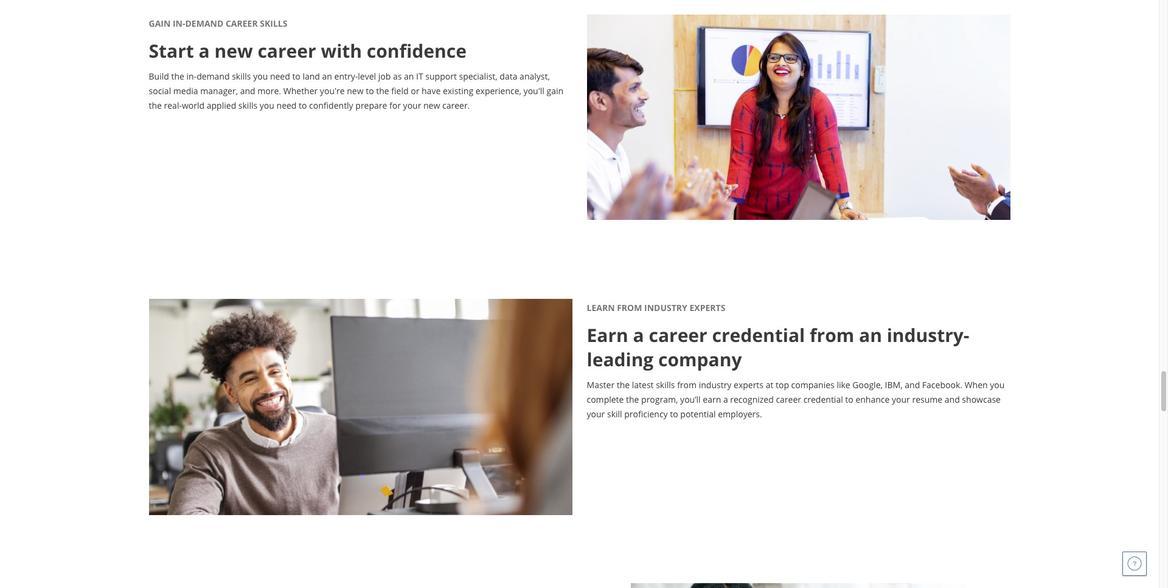 Task type: locate. For each thing, give the bounding box(es) containing it.
earn a career credential from an industry- leading company
[[587, 323, 969, 372]]

need
[[270, 71, 290, 82], [277, 100, 297, 111]]

skills up "manager,"
[[232, 71, 251, 82]]

learn
[[587, 302, 615, 314]]

entry-
[[334, 71, 358, 82]]

1 vertical spatial a
[[633, 323, 644, 348]]

demand
[[185, 18, 223, 29]]

you
[[253, 71, 268, 82], [260, 100, 274, 111], [990, 380, 1005, 391]]

career
[[226, 18, 258, 29]]

0 vertical spatial career
[[258, 38, 316, 63]]

0 vertical spatial new
[[214, 38, 253, 63]]

in-
[[186, 71, 197, 82]]

more.
[[258, 85, 281, 97]]

a for new
[[199, 38, 210, 63]]

a inside master the latest skills from industry experts at top companies like google, ibm, and facebook. when you complete the program, you'll earn a recognized career credential to enhance your resume and showcase your skill proficiency to potential employers.
[[723, 394, 728, 406]]

career
[[258, 38, 316, 63], [649, 323, 707, 348], [776, 394, 801, 406]]

the
[[171, 71, 184, 82], [376, 85, 389, 97], [149, 100, 162, 111], [617, 380, 630, 391], [626, 394, 639, 406]]

gain
[[547, 85, 563, 97]]

new down have
[[423, 100, 440, 111]]

complete
[[587, 394, 624, 406]]

you right "when"
[[990, 380, 1005, 391]]

0 vertical spatial a
[[199, 38, 210, 63]]

whether
[[283, 85, 318, 97]]

your down complete
[[587, 409, 605, 420]]

0 horizontal spatial from
[[677, 380, 697, 391]]

0 horizontal spatial career
[[258, 38, 316, 63]]

a for career
[[633, 323, 644, 348]]

new
[[214, 38, 253, 63], [347, 85, 364, 97], [423, 100, 440, 111]]

to up prepare
[[366, 85, 374, 97]]

new down entry-
[[347, 85, 364, 97]]

data
[[500, 71, 517, 82]]

2 vertical spatial and
[[945, 394, 960, 406]]

to down 'whether'
[[299, 100, 307, 111]]

potential
[[680, 409, 716, 420]]

skills
[[232, 71, 251, 82], [238, 100, 257, 111], [656, 380, 675, 391]]

from inside master the latest skills from industry experts at top companies like google, ibm, and facebook. when you complete the program, you'll earn a recognized career credential to enhance your resume and showcase your skill proficiency to potential employers.
[[677, 380, 697, 391]]

0 horizontal spatial your
[[403, 100, 421, 111]]

1 horizontal spatial and
[[905, 380, 920, 391]]

and down facebook.
[[945, 394, 960, 406]]

and right ibm,
[[905, 380, 920, 391]]

world
[[182, 100, 204, 111]]

2 vertical spatial career
[[776, 394, 801, 406]]

2 vertical spatial new
[[423, 100, 440, 111]]

2 vertical spatial your
[[587, 409, 605, 420]]

your down ibm,
[[892, 394, 910, 406]]

2 vertical spatial a
[[723, 394, 728, 406]]

2 horizontal spatial a
[[723, 394, 728, 406]]

1 vertical spatial need
[[277, 100, 297, 111]]

media
[[173, 85, 198, 97]]

skill
[[607, 409, 622, 420]]

industry
[[644, 302, 687, 314]]

from inside earn a career credential from an industry- leading company
[[810, 323, 854, 348]]

a
[[199, 38, 210, 63], [633, 323, 644, 348], [723, 394, 728, 406]]

0 vertical spatial your
[[403, 100, 421, 111]]

applied
[[207, 100, 236, 111]]

you inside master the latest skills from industry experts at top companies like google, ibm, and facebook. when you complete the program, you'll earn a recognized career credential to enhance your resume and showcase your skill proficiency to potential employers.
[[990, 380, 1005, 391]]

career inside earn a career credential from an industry- leading company
[[649, 323, 707, 348]]

2 horizontal spatial your
[[892, 394, 910, 406]]

need down 'whether'
[[277, 100, 297, 111]]

0 horizontal spatial new
[[214, 38, 253, 63]]

career down industry at the right of page
[[649, 323, 707, 348]]

and left 'more.'
[[240, 85, 255, 97]]

need up 'more.'
[[270, 71, 290, 82]]

the left in-
[[171, 71, 184, 82]]

leading
[[587, 347, 654, 372]]

an left it
[[404, 71, 414, 82]]

your down the or
[[403, 100, 421, 111]]

your
[[403, 100, 421, 111], [892, 394, 910, 406], [587, 409, 605, 420]]

credential down companies
[[803, 394, 843, 406]]

2 horizontal spatial career
[[776, 394, 801, 406]]

1 vertical spatial and
[[905, 380, 920, 391]]

companies
[[791, 380, 835, 391]]

manager,
[[200, 85, 238, 97]]

enhance
[[856, 394, 890, 406]]

in-
[[173, 18, 185, 29]]

2 vertical spatial you
[[990, 380, 1005, 391]]

you down 'more.'
[[260, 100, 274, 111]]

skills right applied
[[238, 100, 257, 111]]

you up 'more.'
[[253, 71, 268, 82]]

employers.
[[718, 409, 762, 420]]

an
[[322, 71, 332, 82], [404, 71, 414, 82], [859, 323, 882, 348]]

0 vertical spatial credential
[[712, 323, 805, 348]]

1 horizontal spatial new
[[347, 85, 364, 97]]

from
[[810, 323, 854, 348], [677, 380, 697, 391]]

level
[[358, 71, 376, 82]]

when
[[965, 380, 988, 391]]

resume
[[912, 394, 942, 406]]

0 vertical spatial need
[[270, 71, 290, 82]]

0 horizontal spatial an
[[322, 71, 332, 82]]

master the latest skills from industry experts at top companies like google, ibm, and facebook. when you complete the program, you'll earn a recognized career credential to enhance your resume and showcase your skill proficiency to potential employers.
[[587, 380, 1005, 420]]

career.
[[442, 100, 470, 111]]

skills up program,
[[656, 380, 675, 391]]

1 vertical spatial your
[[892, 394, 910, 406]]

2 vertical spatial skills
[[656, 380, 675, 391]]

0 horizontal spatial a
[[199, 38, 210, 63]]

a inside earn a career credential from an industry- leading company
[[633, 323, 644, 348]]

0 vertical spatial and
[[240, 85, 255, 97]]

to
[[292, 71, 300, 82], [366, 85, 374, 97], [299, 100, 307, 111], [845, 394, 853, 406], [670, 409, 678, 420]]

1 vertical spatial credential
[[803, 394, 843, 406]]

1 vertical spatial from
[[677, 380, 697, 391]]

from
[[617, 302, 642, 314]]

0 vertical spatial from
[[810, 323, 854, 348]]

credential inside master the latest skills from industry experts at top companies like google, ibm, and facebook. when you complete the program, you'll earn a recognized career credential to enhance your resume and showcase your skill proficiency to potential employers.
[[803, 394, 843, 406]]

you're
[[320, 85, 345, 97]]

a up demand
[[199, 38, 210, 63]]

2 horizontal spatial new
[[423, 100, 440, 111]]

and
[[240, 85, 255, 97], [905, 380, 920, 391], [945, 394, 960, 406]]

ibm,
[[885, 380, 903, 391]]

job
[[378, 71, 391, 82]]

an up google,
[[859, 323, 882, 348]]

an up the you're in the left of the page
[[322, 71, 332, 82]]

from up like at the right of the page
[[810, 323, 854, 348]]

from up you'll
[[677, 380, 697, 391]]

new down career
[[214, 38, 253, 63]]

master
[[587, 380, 615, 391]]

credential up the experts on the right of page
[[712, 323, 805, 348]]

your inside build the in-demand skills you need to land an entry-level job as an it support specialist, data analyst, social media manager, and more. whether you're new to the field or have existing experience, you'll gain the real-world applied skills you need to confidently prepare for your new career.
[[403, 100, 421, 111]]

proficiency
[[624, 409, 668, 420]]

build the in-demand skills you need to land an entry-level job as an it support specialist, data analyst, social media manager, and more. whether you're new to the field or have existing experience, you'll gain the real-world applied skills you need to confidently prepare for your new career.
[[149, 71, 563, 111]]

a down from
[[633, 323, 644, 348]]

as
[[393, 71, 402, 82]]

career down top
[[776, 394, 801, 406]]

a right earn
[[723, 394, 728, 406]]

top
[[776, 380, 789, 391]]

2 horizontal spatial and
[[945, 394, 960, 406]]

0 horizontal spatial and
[[240, 85, 255, 97]]

credential
[[712, 323, 805, 348], [803, 394, 843, 406]]

1 horizontal spatial a
[[633, 323, 644, 348]]

career down skills
[[258, 38, 316, 63]]

confidence
[[367, 38, 467, 63]]

with
[[321, 38, 362, 63]]

2 horizontal spatial an
[[859, 323, 882, 348]]

1 horizontal spatial career
[[649, 323, 707, 348]]

1 vertical spatial career
[[649, 323, 707, 348]]

1 horizontal spatial from
[[810, 323, 854, 348]]



Task type: describe. For each thing, give the bounding box(es) containing it.
prepare
[[355, 100, 387, 111]]

from for industry
[[677, 380, 697, 391]]

facebook.
[[922, 380, 962, 391]]

google,
[[853, 380, 883, 391]]

and inside build the in-demand skills you need to land an entry-level job as an it support specialist, data analyst, social media manager, and more. whether you're new to the field or have existing experience, you'll gain the real-world applied skills you need to confidently prepare for your new career.
[[240, 85, 255, 97]]

1 vertical spatial skills
[[238, 100, 257, 111]]

the down job
[[376, 85, 389, 97]]

the down social
[[149, 100, 162, 111]]

earn
[[703, 394, 721, 406]]

you'll
[[680, 394, 701, 406]]

1 vertical spatial new
[[347, 85, 364, 97]]

the down latest
[[626, 394, 639, 406]]

1 horizontal spatial your
[[587, 409, 605, 420]]

from for an
[[810, 323, 854, 348]]

social
[[149, 85, 171, 97]]

to down program,
[[670, 409, 678, 420]]

0 vertical spatial you
[[253, 71, 268, 82]]

skills inside master the latest skills from industry experts at top companies like google, ibm, and facebook. when you complete the program, you'll earn a recognized career credential to enhance your resume and showcase your skill proficiency to potential employers.
[[656, 380, 675, 391]]

start a new career with confidence
[[149, 38, 467, 63]]

for
[[389, 100, 401, 111]]

specialist,
[[459, 71, 497, 82]]

it
[[416, 71, 423, 82]]

an inside earn a career credential from an industry- leading company
[[859, 323, 882, 348]]

at
[[766, 380, 773, 391]]

the left latest
[[617, 380, 630, 391]]

you'll
[[524, 85, 544, 97]]

gain in-demand career skills
[[149, 18, 287, 29]]

learn from industry experts
[[587, 302, 725, 314]]

real-
[[164, 100, 182, 111]]

0 vertical spatial skills
[[232, 71, 251, 82]]

company
[[658, 347, 742, 372]]

confidently
[[309, 100, 353, 111]]

gain
[[149, 18, 171, 29]]

have
[[422, 85, 441, 97]]

skills
[[260, 18, 287, 29]]

industry-
[[887, 323, 969, 348]]

experts
[[690, 302, 725, 314]]

1 horizontal spatial an
[[404, 71, 414, 82]]

experts
[[734, 380, 764, 391]]

or
[[411, 85, 419, 97]]

help center image
[[1127, 557, 1142, 572]]

career inside master the latest skills from industry experts at top companies like google, ibm, and facebook. when you complete the program, you'll earn a recognized career credential to enhance your resume and showcase your skill proficiency to potential employers.
[[776, 394, 801, 406]]

build
[[149, 71, 169, 82]]

experience,
[[476, 85, 521, 97]]

land
[[303, 71, 320, 82]]

like
[[837, 380, 850, 391]]

support
[[425, 71, 457, 82]]

recognized
[[730, 394, 774, 406]]

start
[[149, 38, 194, 63]]

industry
[[699, 380, 732, 391]]

credential inside earn a career credential from an industry- leading company
[[712, 323, 805, 348]]

showcase
[[962, 394, 1001, 406]]

field
[[391, 85, 409, 97]]

program,
[[641, 394, 678, 406]]

analyst,
[[520, 71, 550, 82]]

latest
[[632, 380, 654, 391]]

to down like at the right of the page
[[845, 394, 853, 406]]

to left land
[[292, 71, 300, 82]]

1 vertical spatial you
[[260, 100, 274, 111]]

earn
[[587, 323, 628, 348]]

demand
[[197, 71, 230, 82]]

existing
[[443, 85, 473, 97]]



Task type: vqa. For each thing, say whether or not it's contained in the screenshot.
INDUSTRY
yes



